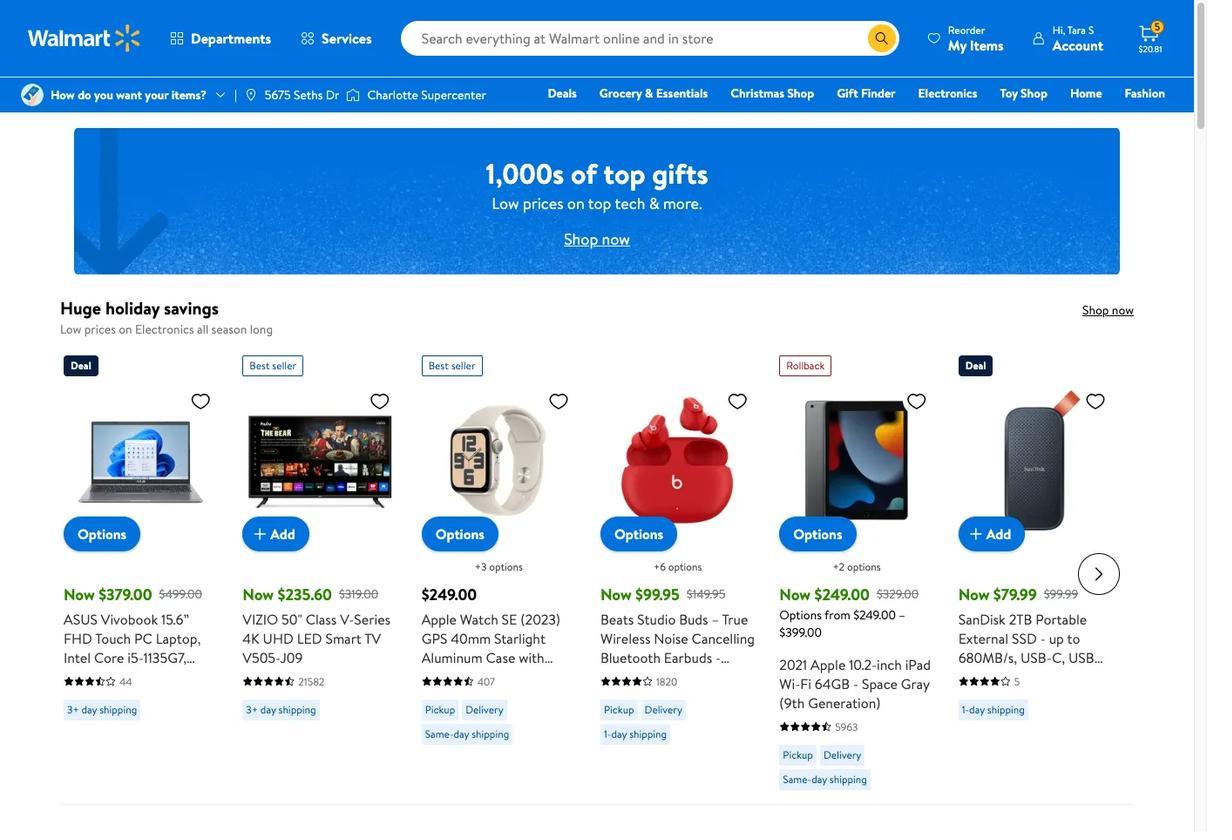 Task type: describe. For each thing, give the bounding box(es) containing it.
2 horizontal spatial pickup
[[783, 748, 813, 762]]

product group containing now $249.00
[[779, 348, 934, 797]]

1 vertical spatial starlight
[[422, 667, 473, 687]]

j09
[[280, 648, 303, 667]]

$235.60
[[278, 584, 332, 606]]

noise
[[654, 629, 688, 648]]

(9th
[[779, 694, 805, 713]]

christmas shop link
[[723, 84, 822, 103]]

$149.95
[[687, 585, 725, 603]]

space
[[862, 674, 898, 694]]

services
[[322, 29, 372, 48]]

studio
[[637, 610, 676, 629]]

$249.00 apple watch se (2023) gps 40mm starlight aluminum case with starlight sport band - s/m
[[422, 584, 560, 706]]

toy shop
[[1000, 85, 1047, 102]]

registry link
[[957, 108, 1017, 127]]

finder
[[861, 85, 896, 102]]

now for now $99.95
[[600, 584, 632, 606]]

4k
[[243, 629, 259, 648]]

items
[[970, 35, 1004, 54]]

low inside 1,000s of top gifts low prices on top tech & more.
[[492, 192, 519, 214]]

add to favorites list, asus vivobook 15.6" fhd touch pc laptop, intel core i5-1135g7, 8gb, 512gb, win 11 home, f515ea-wh52 image
[[190, 390, 211, 412]]

holiday
[[105, 296, 160, 320]]

walmart+ link
[[1105, 108, 1173, 127]]

64gb
[[815, 674, 850, 694]]

account
[[1053, 35, 1103, 54]]

uhd
[[263, 629, 294, 648]]

512gb,
[[97, 667, 139, 687]]

1 beats from the top
[[600, 610, 634, 629]]

680mb/s,
[[958, 648, 1017, 667]]

supercenter
[[421, 86, 486, 104]]

sdssde29-
[[1027, 667, 1099, 687]]

v505-
[[243, 648, 280, 667]]

external
[[958, 629, 1008, 648]]

$249.00 inside $249.00 apple watch se (2023) gps 40mm starlight aluminum case with starlight sport band - s/m
[[422, 584, 477, 606]]

product group containing now $99.95
[[600, 348, 755, 797]]

product group containing now $379.00
[[64, 348, 218, 797]]

departments
[[191, 29, 271, 48]]

1 horizontal spatial electronics
[[918, 85, 977, 102]]

3+ for now $235.60
[[246, 702, 258, 717]]

buds
[[679, 610, 708, 629]]

options up +6
[[614, 525, 663, 544]]

0 horizontal spatial pickup
[[425, 702, 455, 717]]

vizio
[[243, 610, 278, 629]]

Walmart Site-Wide search field
[[401, 21, 899, 56]]

now inside now $249.00 $329.00 options from $249.00 – $399.00
[[779, 584, 811, 606]]

deals
[[548, 85, 577, 102]]

aluminum
[[422, 648, 483, 667]]

day down v505-
[[260, 702, 276, 717]]

now $235.60 $319.00 vizio 50" class v-series 4k uhd led smart tv v505-j09
[[243, 584, 390, 667]]

day down aluminum
[[454, 727, 469, 742]]

+3 options
[[475, 559, 523, 574]]

top right of
[[604, 154, 645, 192]]

watch
[[460, 610, 498, 629]]

product group containing now $235.60
[[243, 348, 397, 797]]

shipping down 407
[[472, 727, 509, 742]]

0 horizontal spatial delivery
[[466, 702, 503, 717]]

debit
[[1061, 109, 1091, 126]]

now $379.00 $499.00 asus vivobook 15.6" fhd touch pc laptop, intel core i5-1135g7, 8gb, 512gb, win 11 home, f515ea-wh52
[[64, 584, 202, 706]]

portable
[[1036, 610, 1087, 629]]

now inside now $79.99 $99.99 sandisk 2tb portable external ssd - up to 680mb/s, usb-c, usb 3.2 gen 2 - sdssde29- 2t00-aw25
[[958, 584, 990, 606]]

tara
[[1067, 22, 1086, 37]]

options link for best seller
[[422, 517, 498, 552]]

0 vertical spatial &
[[645, 85, 653, 102]]

how do you want your items?
[[51, 86, 207, 104]]

prices inside 1,000s of top gifts low prices on top tech & more.
[[523, 192, 563, 214]]

more.
[[663, 192, 702, 214]]

deal for product group containing now $79.99
[[965, 358, 986, 373]]

2tb
[[1009, 610, 1032, 629]]

hi, tara s account
[[1053, 22, 1103, 54]]

win
[[142, 667, 165, 687]]

do
[[78, 86, 91, 104]]

options for options from $249.00 – $399.00
[[847, 559, 881, 574]]

add to cart image for deal
[[965, 524, 986, 545]]

- inside now $99.95 $149.95 beats studio buds – true wireless noise cancelling bluetooth earbuds - beats red
[[716, 648, 721, 667]]

0 vertical spatial shop now link
[[564, 228, 630, 250]]

0 vertical spatial 1-
[[962, 702, 969, 717]]

1 horizontal spatial shop now link
[[1083, 302, 1134, 319]]

1,000s of top gifts low prices on top tech & more.
[[486, 154, 708, 214]]

up
[[1049, 629, 1064, 648]]

electronics inside 'huge holiday savings low prices on electronics all season long'
[[135, 321, 194, 338]]

21582
[[298, 674, 324, 689]]

add button for best seller
[[243, 517, 309, 552]]

3.2
[[958, 667, 976, 687]]

$20.81
[[1139, 43, 1162, 55]]

add to favorites list, vizio 50" class v-series 4k uhd led smart tv v505-j09 image
[[369, 390, 390, 412]]

$399.00
[[779, 624, 822, 641]]

1 horizontal spatial pickup
[[604, 702, 634, 717]]

usb-
[[1021, 648, 1052, 667]]

day down 8gb,
[[81, 702, 97, 717]]

1 vertical spatial 1-day shipping
[[604, 727, 667, 742]]

+3
[[475, 559, 487, 574]]

5675 seths dr
[[265, 86, 339, 104]]

essentials
[[656, 85, 708, 102]]

departments button
[[155, 17, 286, 59]]

gifts
[[652, 154, 708, 192]]

electronics link
[[910, 84, 985, 103]]

add to favorites list, sandisk 2tb portable external ssd - up to 680mb/s, usb-c, usb 3.2 gen 2 - sdssde29-2t00-aw25 image
[[1085, 390, 1106, 412]]

deals link
[[540, 84, 585, 103]]

5 for 5 $20.81
[[1155, 19, 1160, 34]]

options inside now $249.00 $329.00 options from $249.00 – $399.00
[[779, 606, 822, 624]]

huge
[[60, 296, 101, 320]]

0 vertical spatial 1-day shipping
[[962, 702, 1025, 717]]

your
[[145, 86, 169, 104]]

1820
[[656, 674, 677, 689]]

5 $20.81
[[1139, 19, 1162, 55]]

home link
[[1062, 84, 1110, 103]]

auto
[[916, 109, 942, 126]]

gps
[[422, 629, 447, 648]]

earbuds
[[664, 648, 712, 667]]

0 vertical spatial starlight
[[494, 629, 546, 648]]

c,
[[1052, 648, 1065, 667]]

toy
[[1000, 85, 1018, 102]]

top left 'tech' at the top right of page
[[588, 192, 611, 214]]

apple watch se (2023) gps 40mm starlight aluminum case with starlight sport band - s/m image
[[422, 383, 576, 538]]

red
[[637, 667, 661, 687]]

 image for charlotte
[[346, 86, 360, 104]]

1 horizontal spatial delivery
[[645, 702, 682, 717]]

inch
[[877, 655, 902, 674]]

class
[[306, 610, 337, 629]]

lots to love for less image
[[74, 128, 1120, 275]]

5675
[[265, 86, 291, 104]]

day down bluetooth
[[611, 727, 627, 742]]

how
[[51, 86, 75, 104]]

8gb,
[[64, 667, 94, 687]]

tv
[[365, 629, 381, 648]]

reorder
[[948, 22, 985, 37]]

- left up
[[1040, 629, 1046, 648]]



Task type: vqa. For each thing, say whether or not it's contained in the screenshot.
97
no



Task type: locate. For each thing, give the bounding box(es) containing it.
delivery down 5963
[[823, 748, 861, 762]]

$249.00
[[422, 584, 477, 606], [814, 584, 870, 606], [853, 606, 896, 624]]

5 product group from the left
[[779, 348, 934, 797]]

0 vertical spatial on
[[567, 192, 584, 214]]

1 vertical spatial beats
[[600, 667, 634, 687]]

electronics down savings
[[135, 321, 194, 338]]

– inside now $249.00 $329.00 options from $249.00 – $399.00
[[899, 606, 905, 624]]

- inside $249.00 apple watch se (2023) gps 40mm starlight aluminum case with starlight sport band - s/m
[[547, 667, 552, 687]]

0 horizontal spatial same-
[[425, 727, 454, 742]]

options left from
[[779, 606, 822, 624]]

1 horizontal spatial add to cart image
[[965, 524, 986, 545]]

0 horizontal spatial 3+ day shipping
[[67, 702, 137, 717]]

add up the $235.60
[[270, 524, 295, 544]]

1 3+ day shipping from the left
[[67, 702, 137, 717]]

fhd
[[64, 629, 92, 648]]

product group containing $249.00
[[422, 348, 576, 797]]

gift finder
[[837, 85, 896, 102]]

1 vertical spatial shop now link
[[1083, 302, 1134, 319]]

0 horizontal spatial best seller
[[250, 358, 296, 373]]

grocery & essentials
[[599, 85, 708, 102]]

0 horizontal spatial deal
[[71, 358, 91, 373]]

1 vertical spatial now
[[1112, 302, 1134, 319]]

wi-
[[779, 674, 800, 694]]

2 add to cart image from the left
[[965, 524, 986, 545]]

gen
[[979, 667, 1004, 687]]

one debit
[[1032, 109, 1091, 126]]

1 3+ from the left
[[67, 702, 79, 717]]

beats left studio
[[600, 610, 634, 629]]

add button for deal
[[958, 517, 1025, 552]]

1-day shipping down the red
[[604, 727, 667, 742]]

5 inside 5 $20.81
[[1155, 19, 1160, 34]]

1 horizontal spatial shop now
[[1083, 302, 1134, 319]]

now up vizio
[[243, 584, 274, 606]]

1 deal from the left
[[71, 358, 91, 373]]

0 vertical spatial same-
[[425, 727, 454, 742]]

now up $399.00 at the right of the page
[[779, 584, 811, 606]]

add to cart image
[[250, 524, 270, 545], [965, 524, 986, 545]]

options link up +3
[[422, 517, 498, 552]]

items?
[[171, 86, 207, 104]]

1 horizontal spatial same-
[[783, 772, 812, 787]]

huge holiday savings low prices on electronics all season long
[[60, 296, 273, 338]]

options up $379.00
[[78, 525, 127, 544]]

now for now $379.00
[[64, 584, 95, 606]]

delivery
[[466, 702, 503, 717], [645, 702, 682, 717], [823, 748, 861, 762]]

on inside 'huge holiday savings low prices on electronics all season long'
[[119, 321, 132, 338]]

now
[[602, 228, 630, 250], [1112, 302, 1134, 319]]

1 horizontal spatial options
[[668, 559, 702, 574]]

$249.00 down $329.00
[[853, 606, 896, 624]]

low down huge
[[60, 321, 81, 338]]

1 horizontal spatial on
[[567, 192, 584, 214]]

options for deal
[[78, 525, 127, 544]]

1-day shipping down gen
[[962, 702, 1025, 717]]

grocery & essentials link
[[592, 84, 716, 103]]

2 beats from the top
[[600, 667, 634, 687]]

- inside 2021 apple 10.2-inch ipad wi-fi 64gb - space gray (9th generation)
[[853, 674, 859, 694]]

apple inside 2021 apple 10.2-inch ipad wi-fi 64gb - space gray (9th generation)
[[811, 655, 846, 674]]

options for rollback
[[793, 525, 842, 544]]

apple
[[422, 610, 457, 629], [811, 655, 846, 674]]

prices
[[523, 192, 563, 214], [84, 321, 116, 338]]

3 product group from the left
[[422, 348, 576, 797]]

3+ day shipping down 21582
[[246, 702, 316, 717]]

2 3+ from the left
[[246, 702, 258, 717]]

seller
[[272, 358, 296, 373], [451, 358, 475, 373]]

1 vertical spatial electronics
[[135, 321, 194, 338]]

1 vertical spatial prices
[[84, 321, 116, 338]]

add to favorites list, 2021 apple 10.2-inch ipad wi-fi 64gb - space gray (9th generation) image
[[906, 390, 927, 412]]

same-day shipping
[[425, 727, 509, 742], [783, 772, 867, 787]]

pickup
[[425, 702, 455, 717], [604, 702, 634, 717], [783, 748, 813, 762]]

now for now $235.60
[[243, 584, 274, 606]]

0 horizontal spatial on
[[119, 321, 132, 338]]

1 horizontal spatial  image
[[244, 88, 258, 102]]

reorder my items
[[948, 22, 1004, 54]]

electronics up "auto"
[[918, 85, 977, 102]]

3+ day shipping down 512gb,
[[67, 702, 137, 717]]

case
[[486, 648, 515, 667]]

4 options link from the left
[[779, 517, 856, 552]]

shipping down 44 at left
[[100, 702, 137, 717]]

add to favorites list, apple watch se (2023) gps 40mm starlight aluminum case with starlight sport band - s/m image
[[548, 390, 569, 412]]

$79.99
[[993, 584, 1037, 606]]

50"
[[282, 610, 302, 629]]

& right 'tech' at the top right of page
[[649, 192, 659, 214]]

0 horizontal spatial 1-day shipping
[[604, 727, 667, 742]]

toy shop link
[[992, 84, 1055, 103]]

0 horizontal spatial add
[[270, 524, 295, 544]]

shop now link
[[564, 228, 630, 250], [1083, 302, 1134, 319]]

same- down (9th
[[783, 772, 812, 787]]

0 vertical spatial same-day shipping
[[425, 727, 509, 742]]

3 now from the left
[[600, 584, 632, 606]]

ssd
[[1012, 629, 1037, 648]]

best for $249.00
[[428, 358, 449, 373]]

1 horizontal spatial 3+
[[246, 702, 258, 717]]

1 vertical spatial 5
[[1014, 674, 1020, 689]]

0 horizontal spatial 5
[[1014, 674, 1020, 689]]

5 inside product group
[[1014, 674, 1020, 689]]

core
[[94, 648, 124, 667]]

i5-
[[127, 648, 143, 667]]

product group
[[64, 348, 218, 797], [243, 348, 397, 797], [422, 348, 576, 797], [600, 348, 755, 797], [779, 348, 934, 797], [958, 348, 1113, 797]]

0 horizontal spatial shop now link
[[564, 228, 630, 250]]

apple left watch
[[422, 610, 457, 629]]

1 options from the left
[[489, 559, 523, 574]]

+6 options
[[654, 559, 702, 574]]

product group containing now $79.99
[[958, 348, 1113, 797]]

1- down bluetooth
[[604, 727, 611, 742]]

now inside now $99.95 $149.95 beats studio buds – true wireless noise cancelling bluetooth earbuds - beats red
[[600, 584, 632, 606]]

options right +6
[[668, 559, 702, 574]]

Search search field
[[401, 21, 899, 56]]

smart
[[325, 629, 362, 648]]

0 horizontal spatial low
[[60, 321, 81, 338]]

0 horizontal spatial –
[[712, 610, 719, 629]]

1 horizontal spatial add button
[[958, 517, 1025, 552]]

0 horizontal spatial add to cart image
[[250, 524, 270, 545]]

same-day shipping down 5963
[[783, 772, 867, 787]]

1 horizontal spatial 3+ day shipping
[[246, 702, 316, 717]]

1 horizontal spatial 5
[[1155, 19, 1160, 34]]

1 vertical spatial 1-
[[604, 727, 611, 742]]

pickup down (9th
[[783, 748, 813, 762]]

beats studio buds – true wireless noise cancelling bluetooth earbuds - beats red image
[[600, 383, 755, 538]]

1 horizontal spatial deal
[[965, 358, 986, 373]]

2 now from the left
[[243, 584, 274, 606]]

tech
[[615, 192, 645, 214]]

add to favorites list, beats studio buds – true wireless noise cancelling bluetooth earbuds - beats red image
[[727, 390, 748, 412]]

add to cart image up vizio
[[250, 524, 270, 545]]

now for rightmost shop now link
[[1112, 302, 1134, 319]]

add button up the $235.60
[[243, 517, 309, 552]]

1 vertical spatial apple
[[811, 655, 846, 674]]

options link for rollback
[[779, 517, 856, 552]]

0 vertical spatial shop now
[[564, 228, 630, 250]]

– inside now $99.95 $149.95 beats studio buds – true wireless noise cancelling bluetooth earbuds - beats red
[[712, 610, 719, 629]]

1 add button from the left
[[243, 517, 309, 552]]

f515ea-
[[107, 687, 157, 706]]

1 horizontal spatial 1-
[[962, 702, 969, 717]]

intel
[[64, 648, 91, 667]]

add to cart image up sandisk
[[965, 524, 986, 545]]

delivery down 1820
[[645, 702, 682, 717]]

1 options link from the left
[[64, 517, 140, 552]]

0 horizontal spatial starlight
[[422, 667, 473, 687]]

1 add to cart image from the left
[[250, 524, 270, 545]]

options link up +6
[[600, 517, 677, 552]]

apple inside $249.00 apple watch se (2023) gps 40mm starlight aluminum case with starlight sport band - s/m
[[422, 610, 457, 629]]

shipping down 2 in the bottom right of the page
[[987, 702, 1025, 717]]

$249.00 up from
[[814, 584, 870, 606]]

add for best seller
[[270, 524, 295, 544]]

2 horizontal spatial options
[[847, 559, 881, 574]]

season
[[211, 321, 247, 338]]

 image left how
[[21, 84, 44, 106]]

now inside now $379.00 $499.00 asus vivobook 15.6" fhd touch pc laptop, intel core i5-1135g7, 8gb, 512gb, win 11 home, f515ea-wh52
[[64, 584, 95, 606]]

best seller for vizio 50" class v-series 4k uhd led smart tv v505-j09
[[250, 358, 296, 373]]

0 vertical spatial 5
[[1155, 19, 1160, 34]]

1,000s
[[486, 154, 564, 192]]

search icon image
[[875, 31, 889, 45]]

2 deal from the left
[[965, 358, 986, 373]]

1 horizontal spatial best
[[428, 358, 449, 373]]

gray
[[901, 674, 930, 694]]

walmart+
[[1113, 109, 1165, 126]]

2 seller from the left
[[451, 358, 475, 373]]

1 horizontal spatial best seller
[[428, 358, 475, 373]]

2 best seller from the left
[[428, 358, 475, 373]]

delivery down 407
[[466, 702, 503, 717]]

2 product group from the left
[[243, 348, 397, 797]]

0 horizontal spatial electronics
[[135, 321, 194, 338]]

1 vertical spatial &
[[649, 192, 659, 214]]

0 horizontal spatial best
[[250, 358, 270, 373]]

options link for deal
[[64, 517, 140, 552]]

0 vertical spatial apple
[[422, 610, 457, 629]]

best seller for $249.00
[[428, 358, 475, 373]]

5 up $20.81
[[1155, 19, 1160, 34]]

add up $79.99 at the right bottom
[[986, 524, 1011, 544]]

– down $329.00
[[899, 606, 905, 624]]

day down the generation)
[[812, 772, 827, 787]]

add button up $79.99 at the right bottom
[[958, 517, 1025, 552]]

6 product group from the left
[[958, 348, 1113, 797]]

$249.00 up watch
[[422, 584, 477, 606]]

+2
[[833, 559, 845, 574]]

0 horizontal spatial options
[[489, 559, 523, 574]]

sandisk 2tb portable external ssd - up to 680mb/s, usb-c, usb 3.2 gen 2 - sdssde29-2t00-aw25 image
[[958, 383, 1113, 538]]

0 horizontal spatial same-day shipping
[[425, 727, 509, 742]]

now inside now $235.60 $319.00 vizio 50" class v-series 4k uhd led smart tv v505-j09
[[243, 584, 274, 606]]

- right the band in the left of the page
[[547, 667, 552, 687]]

0 vertical spatial beats
[[600, 610, 634, 629]]

2 add from the left
[[986, 524, 1011, 544]]

charlotte
[[367, 86, 418, 104]]

3+ day shipping for $379.00
[[67, 702, 137, 717]]

2 best from the left
[[428, 358, 449, 373]]

add button
[[243, 517, 309, 552], [958, 517, 1025, 552]]

now for top shop now link
[[602, 228, 630, 250]]

wh52
[[157, 687, 195, 706]]

2 options link from the left
[[422, 517, 498, 552]]

 image right dr
[[346, 86, 360, 104]]

of
[[571, 154, 597, 192]]

0 vertical spatial prices
[[523, 192, 563, 214]]

0 horizontal spatial 1-
[[604, 727, 611, 742]]

1 vertical spatial shop now
[[1083, 302, 1134, 319]]

options link up $379.00
[[64, 517, 140, 552]]

auto link
[[908, 108, 950, 127]]

v-
[[340, 610, 354, 629]]

2 3+ day shipping from the left
[[246, 702, 316, 717]]

1 horizontal spatial seller
[[451, 358, 475, 373]]

se
[[502, 610, 517, 629]]

to
[[1067, 629, 1080, 648]]

shipping down 21582
[[278, 702, 316, 717]]

1 horizontal spatial apple
[[811, 655, 846, 674]]

 image right |
[[244, 88, 258, 102]]

0 horizontal spatial apple
[[422, 610, 457, 629]]

generation)
[[808, 694, 881, 713]]

options right +2
[[847, 559, 881, 574]]

1 seller from the left
[[272, 358, 296, 373]]

deal for product group containing now $379.00
[[71, 358, 91, 373]]

0 horizontal spatial 3+
[[67, 702, 79, 717]]

3+ down v505-
[[246, 702, 258, 717]]

1 vertical spatial same-
[[783, 772, 812, 787]]

4 now from the left
[[779, 584, 811, 606]]

– for $99.95
[[712, 610, 719, 629]]

3 options link from the left
[[600, 517, 677, 552]]

shipping down 1820
[[629, 727, 667, 742]]

1 horizontal spatial 1-day shipping
[[962, 702, 1025, 717]]

walmart image
[[28, 24, 141, 52]]

gift
[[837, 85, 858, 102]]

fashion
[[1125, 85, 1165, 102]]

low left of
[[492, 192, 519, 214]]

from
[[824, 606, 850, 624]]

one debit link
[[1024, 108, 1098, 127]]

(2023)
[[520, 610, 560, 629]]

add to cart image for best seller
[[250, 524, 270, 545]]

touch
[[95, 629, 131, 648]]

top
[[604, 154, 645, 192], [588, 192, 611, 214]]

prices down huge
[[84, 321, 116, 338]]

1 horizontal spatial low
[[492, 192, 519, 214]]

1 horizontal spatial now
[[1112, 302, 1134, 319]]

add for deal
[[986, 524, 1011, 544]]

4 product group from the left
[[600, 348, 755, 797]]

1 product group from the left
[[64, 348, 218, 797]]

ipad
[[905, 655, 931, 674]]

0 horizontal spatial add button
[[243, 517, 309, 552]]

 image
[[21, 84, 44, 106], [346, 86, 360, 104], [244, 88, 258, 102]]

& right grocery
[[645, 85, 653, 102]]

0 horizontal spatial  image
[[21, 84, 44, 106]]

now up asus at the left bottom of the page
[[64, 584, 95, 606]]

usb
[[1068, 648, 1094, 667]]

5 now from the left
[[958, 584, 990, 606]]

3+ down 8gb,
[[67, 702, 79, 717]]

options right +3
[[489, 559, 523, 574]]

- right earbuds
[[716, 648, 721, 667]]

2 add button from the left
[[958, 517, 1025, 552]]

44
[[119, 674, 132, 689]]

home,
[[64, 687, 104, 706]]

1 now from the left
[[64, 584, 95, 606]]

$99.95
[[635, 584, 680, 606]]

5
[[1155, 19, 1160, 34], [1014, 674, 1020, 689]]

2 options from the left
[[668, 559, 702, 574]]

– for $249.00
[[899, 606, 905, 624]]

pc
[[134, 629, 152, 648]]

1 vertical spatial same-day shipping
[[783, 772, 867, 787]]

2 horizontal spatial  image
[[346, 86, 360, 104]]

apple for 2021
[[811, 655, 846, 674]]

3 options from the left
[[847, 559, 881, 574]]

2t00-
[[958, 687, 995, 706]]

1 best seller from the left
[[250, 358, 296, 373]]

- right 2 in the bottom right of the page
[[1018, 667, 1024, 687]]

2021 apple 10.2-inch ipad wi-fi 64gb - space gray (9th generation) image
[[779, 383, 934, 538]]

0 vertical spatial now
[[602, 228, 630, 250]]

options link up +2
[[779, 517, 856, 552]]

apple for $249.00
[[422, 610, 457, 629]]

1 vertical spatial low
[[60, 321, 81, 338]]

2021
[[779, 655, 807, 674]]

same-day shipping down s/m
[[425, 727, 509, 742]]

3+ day shipping for $235.60
[[246, 702, 316, 717]]

1 horizontal spatial starlight
[[494, 629, 546, 648]]

options for best seller
[[435, 525, 484, 544]]

pickup down aluminum
[[425, 702, 455, 717]]

& inside 1,000s of top gifts low prices on top tech & more.
[[649, 192, 659, 214]]

options for apple watch se (2023) gps 40mm starlight aluminum case with starlight sport band - s/m
[[489, 559, 523, 574]]

asus
[[64, 610, 98, 629]]

best for vizio 50" class v-series 4k uhd led smart tv v505-j09
[[250, 358, 270, 373]]

2 horizontal spatial delivery
[[823, 748, 861, 762]]

0 horizontal spatial now
[[602, 228, 630, 250]]

40mm
[[451, 629, 491, 648]]

low inside 'huge holiday savings low prices on electronics all season long'
[[60, 321, 81, 338]]

options
[[78, 525, 127, 544], [435, 525, 484, 544], [614, 525, 663, 544], [793, 525, 842, 544], [779, 606, 822, 624]]

shipping
[[100, 702, 137, 717], [278, 702, 316, 717], [987, 702, 1025, 717], [472, 727, 509, 742], [629, 727, 667, 742], [830, 772, 867, 787]]

- right "64gb"
[[853, 674, 859, 694]]

pickup down bluetooth
[[604, 702, 634, 717]]

 image for how
[[21, 84, 44, 106]]

3+ for now $379.00
[[67, 702, 79, 717]]

on left 'tech' at the top right of page
[[567, 192, 584, 214]]

now up sandisk
[[958, 584, 990, 606]]

1- down 3.2
[[962, 702, 969, 717]]

– left true
[[712, 610, 719, 629]]

now left the $99.95
[[600, 584, 632, 606]]

seller for $249.00
[[451, 358, 475, 373]]

1-day shipping
[[962, 702, 1025, 717], [604, 727, 667, 742]]

+2 options
[[833, 559, 881, 574]]

asus vivobook 15.6" fhd touch pc laptop, intel core i5-1135g7, 8gb, 512gb, win 11 home, f515ea-wh52 image
[[64, 383, 218, 538]]

0 vertical spatial low
[[492, 192, 519, 214]]

shipping down 5963
[[830, 772, 867, 787]]

$99.99
[[1044, 585, 1078, 603]]

1 horizontal spatial same-day shipping
[[783, 772, 867, 787]]

407
[[477, 674, 495, 689]]

0 horizontal spatial seller
[[272, 358, 296, 373]]

deal
[[71, 358, 91, 373], [965, 358, 986, 373]]

on down holiday
[[119, 321, 132, 338]]

electronics
[[918, 85, 977, 102], [135, 321, 194, 338]]

grocery
[[599, 85, 642, 102]]

beats left the red
[[600, 667, 634, 687]]

5 for 5
[[1014, 674, 1020, 689]]

1 vertical spatial on
[[119, 321, 132, 338]]

same- down s/m
[[425, 727, 454, 742]]

 image for 5675
[[244, 88, 258, 102]]

0 horizontal spatial shop now
[[564, 228, 630, 250]]

home
[[1070, 85, 1102, 102]]

$499.00
[[159, 585, 202, 603]]

1 horizontal spatial –
[[899, 606, 905, 624]]

0 horizontal spatial prices
[[84, 321, 116, 338]]

prices inside 'huge holiday savings low prices on electronics all season long'
[[84, 321, 116, 338]]

apple left 10.2-
[[811, 655, 846, 674]]

1 horizontal spatial prices
[[523, 192, 563, 214]]

charlotte supercenter
[[367, 86, 486, 104]]

options up +2
[[793, 525, 842, 544]]

vizio 50" class v-series 4k uhd led smart tv v505-j09 image
[[243, 383, 397, 538]]

on inside 1,000s of top gifts low prices on top tech & more.
[[567, 192, 584, 214]]

5 right gen
[[1014, 674, 1020, 689]]

next slide for product carousel list image
[[1078, 554, 1120, 595]]

1 best from the left
[[250, 358, 270, 373]]

options up +3
[[435, 525, 484, 544]]

1 horizontal spatial add
[[986, 524, 1011, 544]]

day down 3.2
[[969, 702, 985, 717]]

seller for vizio 50" class v-series 4k uhd led smart tv v505-j09
[[272, 358, 296, 373]]

vivobook
[[101, 610, 158, 629]]

prices left of
[[523, 192, 563, 214]]

1 add from the left
[[270, 524, 295, 544]]

0 vertical spatial electronics
[[918, 85, 977, 102]]



